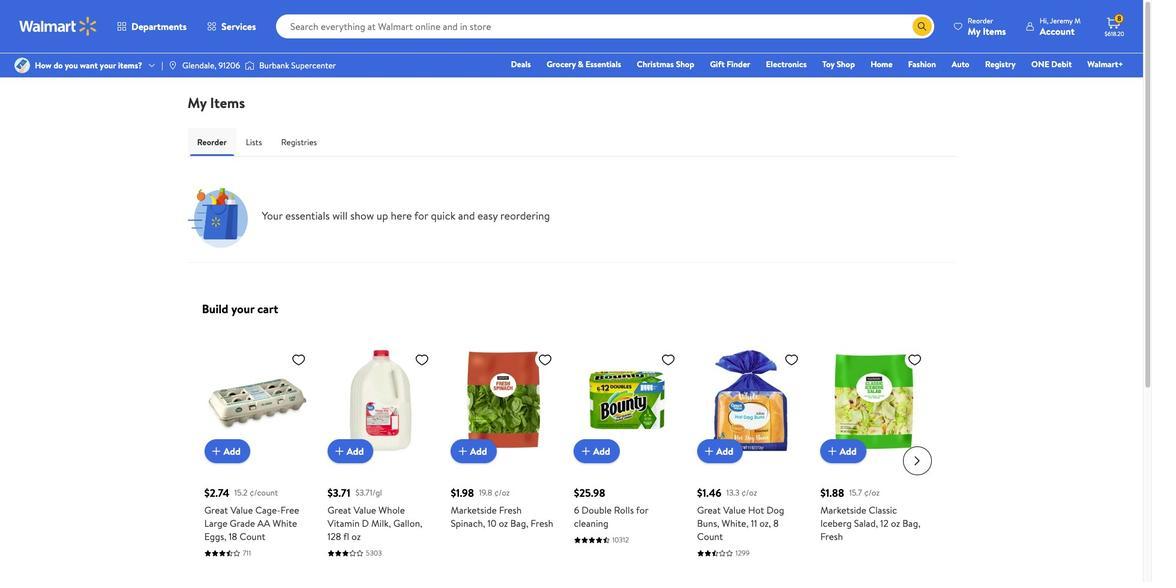 Task type: describe. For each thing, give the bounding box(es) containing it.
add to cart image for $1.46
[[702, 444, 716, 459]]

great inside $3.71 $3.71/gl great value whole vitamin d milk, gallon, 128 fl oz
[[328, 504, 351, 517]]

product group containing $2.74
[[204, 323, 311, 582]]

$2.74
[[204, 486, 229, 501]]

glendale,
[[182, 59, 216, 71]]

fashion link
[[903, 58, 942, 71]]

product group containing $1.98
[[451, 323, 557, 582]]

add for $1.98
[[470, 445, 487, 458]]

departments
[[131, 20, 187, 33]]

$1.98
[[451, 486, 474, 501]]

deals link
[[506, 58, 536, 71]]

fresh inside $1.88 15.7 ¢/oz marketside classic iceberg salad, 12 oz bag, fresh
[[820, 530, 843, 543]]

0 vertical spatial for
[[414, 208, 428, 223]]

value inside $3.71 $3.71/gl great value whole vitamin d milk, gallon, 128 fl oz
[[354, 504, 376, 517]]

add button for $1.46
[[697, 439, 743, 463]]

15.7
[[849, 487, 862, 499]]

8 inside $1.46 13.3 ¢/oz great value hot dog buns, white, 11 oz, 8 count
[[773, 517, 779, 530]]

christmas
[[637, 58, 674, 70]]

add for $3.71
[[347, 445, 364, 458]]

debit
[[1051, 58, 1072, 70]]

$1.98 19.8 ¢/oz marketside fresh spinach, 10 oz bag, fresh
[[451, 486, 553, 530]]

11
[[751, 517, 757, 530]]

add for $2.74
[[224, 445, 241, 458]]

my items
[[188, 92, 245, 113]]

lists link
[[236, 128, 272, 157]]

product group containing $25.98
[[574, 323, 680, 582]]

double
[[582, 504, 612, 517]]

add to favorites list, great value cage-free large grade aa white eggs, 18 count image
[[292, 352, 306, 367]]

add to cart image for $2.74
[[209, 444, 224, 459]]

711
[[243, 548, 251, 558]]

buns,
[[697, 517, 719, 530]]

6 add from the left
[[840, 445, 857, 458]]

d
[[362, 517, 369, 530]]

reorder for reorder my items
[[968, 15, 993, 26]]

$1.88
[[820, 486, 844, 501]]

|
[[161, 59, 163, 71]]

add to favorites list, marketside fresh spinach, 10 oz bag, fresh image
[[538, 352, 552, 367]]

milk,
[[371, 517, 391, 530]]

13.3
[[726, 487, 740, 499]]

add to favorites list, great value whole vitamin d milk, gallon, 128 fl oz image
[[415, 352, 429, 367]]

sign out image
[[188, 188, 248, 248]]

christmas shop link
[[631, 58, 700, 71]]

grocery & essentials
[[547, 58, 621, 70]]

aa
[[257, 517, 270, 530]]

oz,
[[759, 517, 771, 530]]

items?
[[118, 59, 142, 71]]

m
[[1075, 15, 1081, 26]]

0 horizontal spatial items
[[210, 92, 245, 113]]

¢/oz for $1.88
[[864, 487, 880, 499]]

toy
[[822, 58, 835, 70]]

marketside classic iceberg salad, 12 oz bag, fresh image
[[820, 347, 927, 454]]

great value hot dog buns, white, 11 oz, 8 count image
[[697, 347, 804, 454]]

easy
[[478, 208, 498, 223]]

Search search field
[[276, 14, 934, 38]]

your
[[262, 208, 283, 223]]

registries link
[[272, 128, 327, 157]]

reorder link
[[188, 128, 236, 157]]

fl
[[343, 530, 349, 543]]

oz inside $1.88 15.7 ¢/oz marketside classic iceberg salad, 12 oz bag, fresh
[[891, 517, 900, 530]]

hot
[[748, 504, 764, 517]]

add button for $1.98
[[451, 439, 497, 463]]

bag, inside $1.88 15.7 ¢/oz marketside classic iceberg salad, 12 oz bag, fresh
[[902, 517, 921, 530]]

shop for christmas shop
[[676, 58, 694, 70]]

do
[[53, 59, 63, 71]]

shop for toy shop
[[837, 58, 855, 70]]

quick
[[431, 208, 456, 223]]

one debit
[[1031, 58, 1072, 70]]

count inside $1.46 13.3 ¢/oz great value hot dog buns, white, 11 oz, 8 count
[[697, 530, 723, 543]]

cleaning
[[574, 517, 608, 530]]

salad,
[[854, 517, 878, 530]]

value for $1.46
[[723, 504, 746, 517]]

services
[[221, 20, 256, 33]]

$2.74 15.2 ¢/count great value cage-free large grade aa white eggs, 18 count
[[204, 486, 299, 543]]

$1.88 15.7 ¢/oz marketside classic iceberg salad, 12 oz bag, fresh
[[820, 486, 921, 543]]

one
[[1031, 58, 1049, 70]]

free
[[281, 504, 299, 517]]

add to cart image for $25.98
[[579, 444, 593, 459]]

toy shop link
[[817, 58, 860, 71]]

0 vertical spatial your
[[100, 59, 116, 71]]

how
[[35, 59, 51, 71]]

home link
[[865, 58, 898, 71]]

great for $1.46
[[697, 504, 721, 517]]

walmart image
[[19, 17, 97, 36]]

essentials
[[586, 58, 621, 70]]

cage-
[[255, 504, 281, 517]]

services button
[[197, 12, 266, 41]]

 image for how do you want your items?
[[14, 58, 30, 73]]

my inside reorder my items
[[968, 24, 981, 38]]

toy shop
[[822, 58, 855, 70]]

finder
[[727, 58, 750, 70]]

hi, jeremy m account
[[1040, 15, 1081, 38]]

electronics
[[766, 58, 807, 70]]

$1.46 13.3 ¢/oz great value hot dog buns, white, 11 oz, 8 count
[[697, 486, 784, 543]]

10
[[488, 517, 496, 530]]

product group containing $3.71
[[328, 323, 434, 582]]

dog
[[767, 504, 784, 517]]

0 horizontal spatial my
[[188, 92, 207, 113]]

reorder my items
[[968, 15, 1006, 38]]

great value cage-free large grade aa white eggs, 18 count image
[[204, 347, 311, 454]]

marketside for $1.98
[[451, 504, 497, 517]]

4 add from the left
[[593, 445, 610, 458]]

oz inside $3.71 $3.71/gl great value whole vitamin d milk, gallon, 128 fl oz
[[352, 530, 361, 543]]

white
[[273, 517, 297, 530]]

you
[[65, 59, 78, 71]]

essentials
[[285, 208, 330, 223]]

registry
[[985, 58, 1016, 70]]

$618.20
[[1105, 29, 1124, 38]]

walmart+
[[1088, 58, 1123, 70]]

4 add button from the left
[[574, 439, 620, 463]]

Walmart Site-Wide search field
[[276, 14, 934, 38]]

6 add button from the left
[[820, 439, 866, 463]]

auto
[[952, 58, 970, 70]]

oz inside $1.98 19.8 ¢/oz marketside fresh spinach, 10 oz bag, fresh
[[499, 517, 508, 530]]

1 horizontal spatial your
[[231, 301, 254, 317]]



Task type: locate. For each thing, give the bounding box(es) containing it.
19.8
[[479, 487, 492, 499]]

15.2
[[234, 487, 248, 499]]

add button up $3.71
[[328, 439, 373, 463]]

18
[[229, 530, 237, 543]]

bag, inside $1.98 19.8 ¢/oz marketside fresh spinach, 10 oz bag, fresh
[[510, 517, 528, 530]]

1 great from the left
[[204, 504, 228, 517]]

1299
[[736, 548, 750, 558]]

1 marketside from the left
[[451, 504, 497, 517]]

count up 711
[[240, 530, 265, 543]]

¢/oz inside $1.88 15.7 ¢/oz marketside classic iceberg salad, 12 oz bag, fresh
[[864, 487, 880, 499]]

 image for burbank supercenter
[[245, 59, 254, 71]]

next slide for product carousel list image
[[903, 447, 932, 475]]

gallon,
[[393, 517, 422, 530]]

4 product group from the left
[[574, 323, 680, 582]]

shop inside 'toy shop' link
[[837, 58, 855, 70]]

8 $618.20
[[1105, 13, 1124, 38]]

walmart+ link
[[1082, 58, 1129, 71]]

add to cart image up $3.71
[[332, 444, 347, 459]]

count inside $2.74 15.2 ¢/count great value cage-free large grade aa white eggs, 18 count
[[240, 530, 265, 543]]

2 horizontal spatial ¢/oz
[[864, 487, 880, 499]]

1 add button from the left
[[204, 439, 250, 463]]

3 ¢/oz from the left
[[864, 487, 880, 499]]

1 shop from the left
[[676, 58, 694, 70]]

1 vertical spatial my
[[188, 92, 207, 113]]

great value whole vitamin d milk, gallon, 128 fl oz image
[[328, 347, 434, 454]]

add for $1.46
[[716, 445, 734, 458]]

2 value from the left
[[354, 504, 376, 517]]

one debit link
[[1026, 58, 1077, 71]]

glendale, 91206
[[182, 59, 240, 71]]

1 value from the left
[[230, 504, 253, 517]]

grade
[[230, 517, 255, 530]]

1 horizontal spatial ¢/oz
[[742, 487, 757, 499]]

build
[[202, 301, 228, 317]]

hi,
[[1040, 15, 1049, 26]]

your right want
[[100, 59, 116, 71]]

0 horizontal spatial count
[[240, 530, 265, 543]]

0 horizontal spatial great
[[204, 504, 228, 517]]

2 horizontal spatial oz
[[891, 517, 900, 530]]

gift finder
[[710, 58, 750, 70]]

1 product group from the left
[[204, 323, 311, 582]]

how do you want your items?
[[35, 59, 142, 71]]

registries
[[281, 136, 317, 148]]

great down $3.71
[[328, 504, 351, 517]]

2 add to cart image from the left
[[579, 444, 593, 459]]

1 horizontal spatial fresh
[[531, 517, 553, 530]]

home
[[871, 58, 893, 70]]

reorder inside reorder my items
[[968, 15, 993, 26]]

8 right oz,
[[773, 517, 779, 530]]

8 up $618.20
[[1117, 13, 1121, 24]]

0 vertical spatial my
[[968, 24, 981, 38]]

value inside $1.46 13.3 ¢/oz great value hot dog buns, white, 11 oz, 8 count
[[723, 504, 746, 517]]

spinach,
[[451, 517, 485, 530]]

5 add button from the left
[[697, 439, 743, 463]]

1 horizontal spatial 8
[[1117, 13, 1121, 24]]

$25.98
[[574, 486, 605, 501]]

for inside $25.98 6 double rolls for cleaning
[[636, 504, 648, 517]]

1 horizontal spatial shop
[[837, 58, 855, 70]]

0 horizontal spatial shop
[[676, 58, 694, 70]]

count
[[240, 530, 265, 543], [697, 530, 723, 543]]

3 add to cart image from the left
[[702, 444, 716, 459]]

add up 13.3
[[716, 445, 734, 458]]

1 horizontal spatial my
[[968, 24, 981, 38]]

2 count from the left
[[697, 530, 723, 543]]

 image for glendale, 91206
[[168, 61, 178, 70]]

build your cart
[[202, 301, 278, 317]]

will
[[332, 208, 348, 223]]

classic
[[869, 504, 897, 517]]

0 horizontal spatial ¢/oz
[[494, 487, 510, 499]]

3 add button from the left
[[451, 439, 497, 463]]

great for $2.74
[[204, 504, 228, 517]]

add button for $3.71
[[328, 439, 373, 463]]

0 horizontal spatial oz
[[352, 530, 361, 543]]

4 add to cart image from the left
[[825, 444, 840, 459]]

product group containing $1.88
[[820, 323, 927, 582]]

$25.98 6 double rolls for cleaning
[[574, 486, 648, 530]]

add to favorites list, 6 double rolls for cleaning image
[[661, 352, 676, 367]]

add to cart image for $1.98
[[456, 444, 470, 459]]

2 add to cart image from the left
[[456, 444, 470, 459]]

value down 15.2
[[230, 504, 253, 517]]

marketside inside $1.98 19.8 ¢/oz marketside fresh spinach, 10 oz bag, fresh
[[451, 504, 497, 517]]

great inside $1.46 13.3 ¢/oz great value hot dog buns, white, 11 oz, 8 count
[[697, 504, 721, 517]]

1 horizontal spatial bag,
[[902, 517, 921, 530]]

registry link
[[980, 58, 1021, 71]]

add to cart image up "$1.88"
[[825, 444, 840, 459]]

1 horizontal spatial marketside
[[820, 504, 866, 517]]

add to cart image for $1.88
[[825, 444, 840, 459]]

6
[[574, 504, 579, 517]]

$1.46
[[697, 486, 722, 501]]

auto link
[[946, 58, 975, 71]]

0 horizontal spatial marketside
[[451, 504, 497, 517]]

marketside inside $1.88 15.7 ¢/oz marketside classic iceberg salad, 12 oz bag, fresh
[[820, 504, 866, 517]]

add to cart image for $3.71
[[332, 444, 347, 459]]

here
[[391, 208, 412, 223]]

 image right 91206
[[245, 59, 254, 71]]

1 horizontal spatial add to cart image
[[456, 444, 470, 459]]

deals
[[511, 58, 531, 70]]

add up 15.2
[[224, 445, 241, 458]]

0 vertical spatial reorder
[[968, 15, 993, 26]]

1 bag, from the left
[[510, 517, 528, 530]]

¢/oz right 13.3
[[742, 487, 757, 499]]

¢/oz for $1.46
[[742, 487, 757, 499]]

1 horizontal spatial value
[[354, 504, 376, 517]]

2 horizontal spatial fresh
[[820, 530, 843, 543]]

2 horizontal spatial  image
[[245, 59, 254, 71]]

2 horizontal spatial value
[[723, 504, 746, 517]]

large
[[204, 517, 227, 530]]

great
[[204, 504, 228, 517], [328, 504, 351, 517], [697, 504, 721, 517]]

add button for $2.74
[[204, 439, 250, 463]]

up
[[377, 208, 388, 223]]

reorder inside reorder link
[[197, 136, 227, 148]]

6 double rolls for cleaning image
[[574, 347, 680, 454]]

shop inside christmas shop link
[[676, 58, 694, 70]]

0 horizontal spatial value
[[230, 504, 253, 517]]

91206
[[218, 59, 240, 71]]

add to cart image up $1.46
[[702, 444, 716, 459]]

&
[[578, 58, 584, 70]]

add up '$3.71/gl'
[[347, 445, 364, 458]]

bag, right "10"
[[510, 517, 528, 530]]

add button
[[204, 439, 250, 463], [328, 439, 373, 463], [451, 439, 497, 463], [574, 439, 620, 463], [697, 439, 743, 463], [820, 439, 866, 463]]

supercenter
[[291, 59, 336, 71]]

burbank supercenter
[[259, 59, 336, 71]]

your
[[100, 59, 116, 71], [231, 301, 254, 317]]

search icon image
[[917, 22, 927, 31]]

oz
[[499, 517, 508, 530], [891, 517, 900, 530], [352, 530, 361, 543]]

2 great from the left
[[328, 504, 351, 517]]

add to cart image up $25.98
[[579, 444, 593, 459]]

5 add from the left
[[716, 445, 734, 458]]

 image left how
[[14, 58, 30, 73]]

electronics link
[[761, 58, 812, 71]]

6 product group from the left
[[820, 323, 927, 582]]

fresh left 6
[[531, 517, 553, 530]]

 image
[[14, 58, 30, 73], [245, 59, 254, 71], [168, 61, 178, 70]]

1 add to cart image from the left
[[209, 444, 224, 459]]

¢/oz inside $1.46 13.3 ¢/oz great value hot dog buns, white, 11 oz, 8 count
[[742, 487, 757, 499]]

2 shop from the left
[[837, 58, 855, 70]]

0 vertical spatial items
[[983, 24, 1006, 38]]

add up 15.7
[[840, 445, 857, 458]]

your left cart
[[231, 301, 254, 317]]

¢/oz inside $1.98 19.8 ¢/oz marketside fresh spinach, 10 oz bag, fresh
[[494, 487, 510, 499]]

add to cart image
[[209, 444, 224, 459], [456, 444, 470, 459]]

grocery
[[547, 58, 576, 70]]

1 add from the left
[[224, 445, 241, 458]]

want
[[80, 59, 98, 71]]

0 horizontal spatial for
[[414, 208, 428, 223]]

account
[[1040, 24, 1075, 38]]

fashion
[[908, 58, 936, 70]]

1 horizontal spatial  image
[[168, 61, 178, 70]]

add to favorites list, great value hot dog buns, white, 11 oz, 8 count image
[[784, 352, 799, 367]]

12
[[880, 517, 889, 530]]

add button up $25.98
[[574, 439, 620, 463]]

great down $1.46
[[697, 504, 721, 517]]

value down 13.3
[[723, 504, 746, 517]]

128
[[328, 530, 341, 543]]

1 add to cart image from the left
[[332, 444, 347, 459]]

2 product group from the left
[[328, 323, 434, 582]]

white,
[[722, 517, 749, 530]]

product group containing $1.46
[[697, 323, 804, 582]]

gift
[[710, 58, 725, 70]]

for right rolls
[[636, 504, 648, 517]]

my down glendale,
[[188, 92, 207, 113]]

reorder up registry link
[[968, 15, 993, 26]]

0 vertical spatial 8
[[1117, 13, 1121, 24]]

oz right 12 on the right bottom
[[891, 517, 900, 530]]

0 horizontal spatial reorder
[[197, 136, 227, 148]]

¢/oz
[[494, 487, 510, 499], [742, 487, 757, 499], [864, 487, 880, 499]]

1 horizontal spatial reorder
[[968, 15, 993, 26]]

10312
[[612, 535, 629, 545]]

0 horizontal spatial  image
[[14, 58, 30, 73]]

add button up $2.74
[[204, 439, 250, 463]]

my up the auto
[[968, 24, 981, 38]]

$3.71/gl
[[355, 487, 382, 499]]

add up $25.98
[[593, 445, 610, 458]]

5 product group from the left
[[697, 323, 804, 582]]

marketside down "$1.88"
[[820, 504, 866, 517]]

fresh right "10"
[[499, 504, 522, 517]]

value inside $2.74 15.2 ¢/count great value cage-free large grade aa white eggs, 18 count
[[230, 504, 253, 517]]

 image right |
[[168, 61, 178, 70]]

items up registry link
[[983, 24, 1006, 38]]

christmas shop
[[637, 58, 694, 70]]

1 vertical spatial your
[[231, 301, 254, 317]]

marketside fresh spinach, 10 oz bag, fresh image
[[451, 347, 557, 454]]

items down 91206
[[210, 92, 245, 113]]

count down $1.46
[[697, 530, 723, 543]]

1 horizontal spatial count
[[697, 530, 723, 543]]

0 horizontal spatial your
[[100, 59, 116, 71]]

great down $2.74
[[204, 504, 228, 517]]

2 bag, from the left
[[902, 517, 921, 530]]

shop right toy
[[837, 58, 855, 70]]

$3.71
[[328, 486, 351, 501]]

8 inside "8 $618.20"
[[1117, 13, 1121, 24]]

value
[[230, 504, 253, 517], [354, 504, 376, 517], [723, 504, 746, 517]]

departments button
[[107, 12, 197, 41]]

0 horizontal spatial 8
[[773, 517, 779, 530]]

1 horizontal spatial great
[[328, 504, 351, 517]]

1 ¢/oz from the left
[[494, 487, 510, 499]]

2 add from the left
[[347, 445, 364, 458]]

add to cart image
[[332, 444, 347, 459], [579, 444, 593, 459], [702, 444, 716, 459], [825, 444, 840, 459]]

3 great from the left
[[697, 504, 721, 517]]

whole
[[379, 504, 405, 517]]

fresh left salad,
[[820, 530, 843, 543]]

add button up $1.46
[[697, 439, 743, 463]]

¢/count
[[250, 487, 278, 499]]

bag,
[[510, 517, 528, 530], [902, 517, 921, 530]]

add to favorites list, marketside classic iceberg salad, 12 oz bag, fresh image
[[908, 352, 922, 367]]

1 vertical spatial reorder
[[197, 136, 227, 148]]

oz right "10"
[[499, 517, 508, 530]]

1 vertical spatial 8
[[773, 517, 779, 530]]

reorder down my items
[[197, 136, 227, 148]]

0 horizontal spatial bag,
[[510, 517, 528, 530]]

3 value from the left
[[723, 504, 746, 517]]

2 add button from the left
[[328, 439, 373, 463]]

1 horizontal spatial items
[[983, 24, 1006, 38]]

shop right christmas
[[676, 58, 694, 70]]

great inside $2.74 15.2 ¢/count great value cage-free large grade aa white eggs, 18 count
[[204, 504, 228, 517]]

reordering
[[500, 208, 550, 223]]

add to cart image up $2.74
[[209, 444, 224, 459]]

and
[[458, 208, 475, 223]]

0 horizontal spatial fresh
[[499, 504, 522, 517]]

0 horizontal spatial add to cart image
[[209, 444, 224, 459]]

1 vertical spatial items
[[210, 92, 245, 113]]

1 count from the left
[[240, 530, 265, 543]]

2 ¢/oz from the left
[[742, 487, 757, 499]]

marketside for $1.88
[[820, 504, 866, 517]]

$3.71 $3.71/gl great value whole vitamin d milk, gallon, 128 fl oz
[[328, 486, 422, 543]]

2 marketside from the left
[[820, 504, 866, 517]]

add button up the "19.8"
[[451, 439, 497, 463]]

3 add from the left
[[470, 445, 487, 458]]

add up the "19.8"
[[470, 445, 487, 458]]

show
[[350, 208, 374, 223]]

grocery & essentials link
[[541, 58, 627, 71]]

vitamin
[[328, 517, 360, 530]]

3 product group from the left
[[451, 323, 557, 582]]

1 horizontal spatial for
[[636, 504, 648, 517]]

1 vertical spatial for
[[636, 504, 648, 517]]

marketside down $1.98
[[451, 504, 497, 517]]

bag, right 12 on the right bottom
[[902, 517, 921, 530]]

lists
[[246, 136, 262, 148]]

value for $2.74
[[230, 504, 253, 517]]

oz right fl
[[352, 530, 361, 543]]

¢/oz right the "19.8"
[[494, 487, 510, 499]]

items inside reorder my items
[[983, 24, 1006, 38]]

for right here
[[414, 208, 428, 223]]

1 horizontal spatial oz
[[499, 517, 508, 530]]

reorder for reorder
[[197, 136, 227, 148]]

¢/oz right 15.7
[[864, 487, 880, 499]]

¢/oz for $1.98
[[494, 487, 510, 499]]

product group
[[204, 323, 311, 582], [328, 323, 434, 582], [451, 323, 557, 582], [574, 323, 680, 582], [697, 323, 804, 582], [820, 323, 927, 582]]

value down '$3.71/gl'
[[354, 504, 376, 517]]

add to cart image up $1.98
[[456, 444, 470, 459]]

2 horizontal spatial great
[[697, 504, 721, 517]]

add
[[224, 445, 241, 458], [347, 445, 364, 458], [470, 445, 487, 458], [593, 445, 610, 458], [716, 445, 734, 458], [840, 445, 857, 458]]

add button up 15.7
[[820, 439, 866, 463]]



Task type: vqa. For each thing, say whether or not it's contained in the screenshot.


